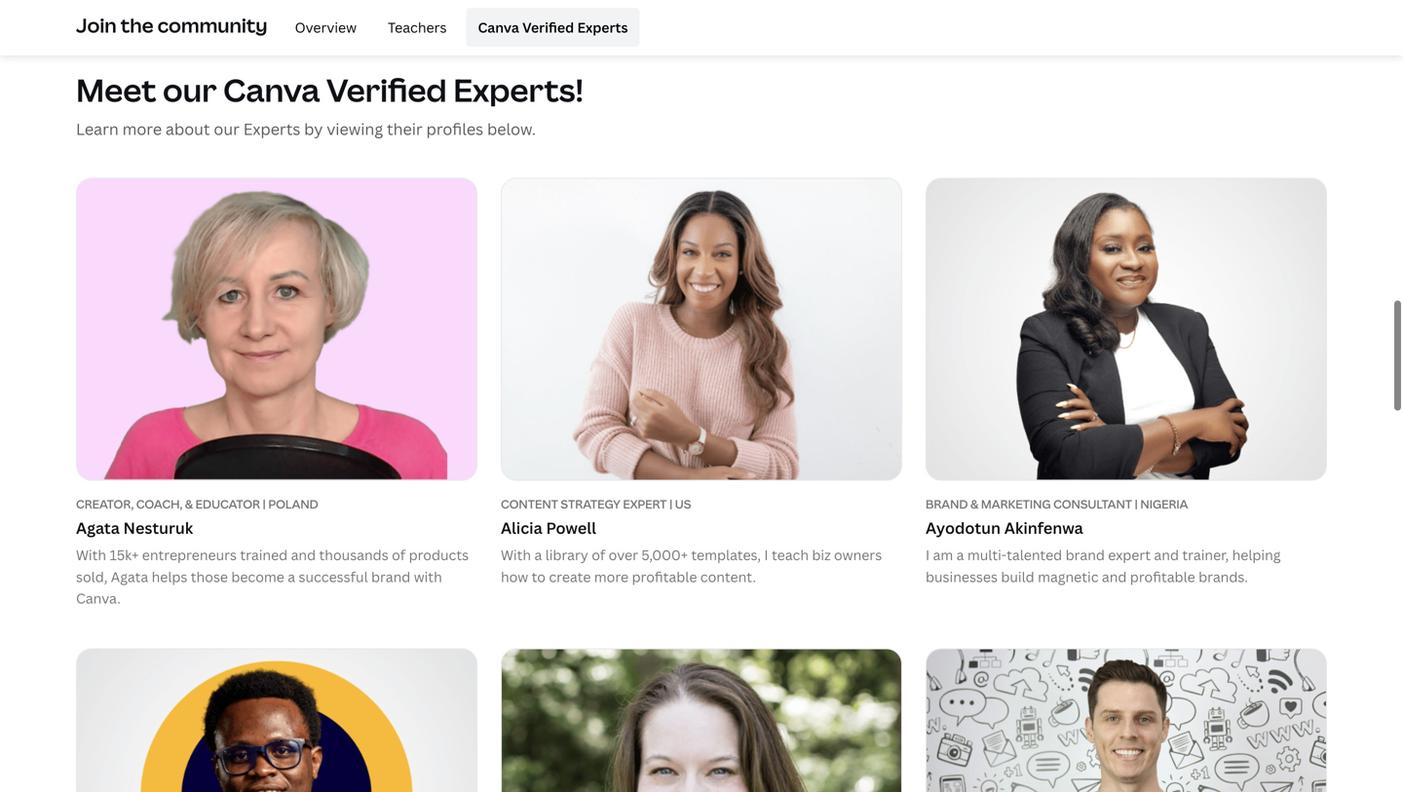 Task type: vqa. For each thing, say whether or not it's contained in the screenshot.
"​agata"
yes



Task type: describe. For each thing, give the bounding box(es) containing it.
creator,
[[76, 496, 134, 512]]

canva verified experts
[[478, 18, 628, 36]]

​agata
[[111, 568, 148, 586]]

alicia
[[501, 517, 543, 538]]

teach
[[772, 546, 809, 564]]

| inside "content strategy expert | us alicia powell"
[[669, 496, 673, 512]]

experts!
[[453, 68, 584, 111]]

am
[[933, 546, 953, 564]]

nigeria
[[1141, 496, 1189, 512]]

overview link
[[283, 8, 368, 47]]

brand inside with 15k+ entrepreneurs trained ​and thousands of products sold, ​agata helps those become a successful brand with canva.
[[371, 568, 411, 586]]

with
[[414, 568, 442, 586]]

meet
[[76, 68, 156, 111]]

0 vertical spatial our
[[163, 68, 217, 111]]

nesturuk
[[123, 517, 193, 538]]

with for agata nesturuk
[[76, 546, 106, 564]]

coach,
[[136, 496, 182, 512]]

thousands
[[319, 546, 389, 564]]

trainer,
[[1183, 546, 1229, 564]]

join
[[76, 11, 117, 38]]

below.
[[487, 118, 536, 139]]

powell
[[546, 517, 596, 538]]

helps
[[152, 568, 187, 586]]

ayodotun
[[926, 517, 1001, 538]]

library
[[545, 546, 588, 564]]

experts inside 'meet our canva verified experts! learn more about our experts by viewing their profiles below.'
[[243, 118, 300, 139]]

akinfenwa
[[1005, 517, 1084, 538]]

trained
[[240, 546, 288, 564]]

i inside with a library of over 5,000+ ​templates, i teach biz owners how ​to create more profitable content.
[[765, 546, 769, 564]]

agata
[[76, 517, 120, 538]]

with 15k+ entrepreneurs trained ​and thousands of products sold, ​agata helps those become a successful brand with canva.
[[76, 546, 469, 608]]

entrepreneurs
[[142, 546, 237, 564]]

those
[[191, 568, 228, 586]]

magnetic
[[1038, 568, 1099, 586]]

join the community
[[76, 11, 268, 38]]

helping
[[1232, 546, 1281, 564]]

i am a multi-talented brand expert and trainer, helping businesses build magnetic and profitable brands.
[[926, 546, 1281, 586]]

1 vertical spatial and
[[1102, 568, 1127, 586]]

businesses
[[926, 568, 998, 586]]

biz
[[812, 546, 831, 564]]

profitable inside "i am a multi-talented brand expert and trainer, helping businesses build magnetic and profitable brands."
[[1130, 568, 1196, 586]]

owners
[[834, 546, 882, 564]]

expert
[[623, 496, 667, 512]]

more inside with a library of over 5,000+ ​templates, i teach biz owners how ​to create more profitable content.
[[594, 568, 629, 586]]

canva inside 'meet our canva verified experts! learn more about our experts by viewing their profiles below.'
[[223, 68, 320, 111]]

teachers
[[388, 18, 447, 36]]



Task type: locate. For each thing, give the bounding box(es) containing it.
multi-
[[968, 546, 1007, 564]]

teachers link
[[376, 8, 459, 47]]

build
[[1001, 568, 1035, 586]]

0 horizontal spatial brand
[[371, 568, 411, 586]]

verified up 'experts!'
[[522, 18, 574, 36]]

with a library of over 5,000+ ​templates, i teach biz owners how ​to create more profitable content.
[[501, 546, 882, 586]]

create
[[549, 568, 591, 586]]

a inside "i am a multi-talented brand expert and trainer, helping businesses build magnetic and profitable brands."
[[957, 546, 964, 564]]

content
[[501, 496, 558, 512]]

poland
[[268, 496, 318, 512]]

| left nigeria on the bottom right of the page
[[1135, 496, 1138, 512]]

viewing
[[327, 118, 383, 139]]

successful
[[299, 568, 368, 586]]

| inside creator, coach, & educator | poland agata nesturuk
[[263, 496, 266, 512]]

sold,
[[76, 568, 108, 586]]

with up sold,
[[76, 546, 106, 564]]

with up how
[[501, 546, 531, 564]]

1 profitable from the left
[[632, 568, 697, 586]]

learn
[[76, 118, 119, 139]]

become
[[231, 568, 284, 586]]

our
[[163, 68, 217, 111], [214, 118, 240, 139]]

meet our canva verified experts! learn more about our experts by viewing their profiles below.
[[76, 68, 584, 139]]

0 horizontal spatial and
[[1102, 568, 1127, 586]]

our right about
[[214, 118, 240, 139]]

| left us
[[669, 496, 673, 512]]

​to
[[532, 568, 546, 586]]

profitable down expert at the right of page
[[1130, 568, 1196, 586]]

of
[[392, 546, 406, 564], [592, 546, 606, 564]]

1 horizontal spatial brand
[[1066, 546, 1105, 564]]

canva verified experts link
[[466, 8, 640, 47]]

| for agata nesturuk
[[263, 496, 266, 512]]

more inside 'meet our canva verified experts! learn more about our experts by viewing their profiles below.'
[[122, 118, 162, 139]]

educator
[[196, 496, 260, 512]]

brands.
[[1199, 568, 1248, 586]]

brand inside "i am a multi-talented brand expert and trainer, helping businesses build magnetic and profitable brands."
[[1066, 546, 1105, 564]]

i left teach
[[765, 546, 769, 564]]

1 vertical spatial canva
[[223, 68, 320, 111]]

1 horizontal spatial of
[[592, 546, 606, 564]]

strategy
[[561, 496, 621, 512]]

& up ayodotun
[[971, 496, 979, 512]]

1 | from the left
[[263, 496, 266, 512]]

marketing
[[981, 496, 1051, 512]]

brand
[[926, 496, 968, 512]]

brand
[[1066, 546, 1105, 564], [371, 568, 411, 586]]

how
[[501, 568, 528, 586]]

their
[[387, 118, 423, 139]]

of left over
[[592, 546, 606, 564]]

verified up their
[[326, 68, 447, 111]]

0 horizontal spatial experts
[[243, 118, 300, 139]]

canva up 'experts!'
[[478, 18, 519, 36]]

with inside with 15k+ entrepreneurs trained ​and thousands of products sold, ​agata helps those become a successful brand with canva.
[[76, 546, 106, 564]]

a inside with 15k+ entrepreneurs trained ​and thousands of products sold, ​agata helps those become a successful brand with canva.
[[288, 568, 295, 586]]

0 horizontal spatial i
[[765, 546, 769, 564]]

15k+
[[110, 546, 139, 564]]

canva
[[478, 18, 519, 36], [223, 68, 320, 111]]

1 horizontal spatial canva
[[478, 18, 519, 36]]

with inside with a library of over 5,000+ ​templates, i teach biz owners how ​to create more profitable content.
[[501, 546, 531, 564]]

verified inside 'meet our canva verified experts! learn more about our experts by viewing their profiles below.'
[[326, 68, 447, 111]]

products
[[409, 546, 469, 564]]

and
[[1154, 546, 1179, 564], [1102, 568, 1127, 586]]

1 horizontal spatial profitable
[[1130, 568, 1196, 586]]

profiles
[[426, 118, 483, 139]]

of inside with 15k+ entrepreneurs trained ​and thousands of products sold, ​agata helps those become a successful brand with canva.
[[392, 546, 406, 564]]

0 vertical spatial more
[[122, 118, 162, 139]]

about
[[166, 118, 210, 139]]

canva.
[[76, 589, 121, 608]]

0 vertical spatial brand
[[1066, 546, 1105, 564]]

i left am
[[926, 546, 930, 564]]

profitable
[[632, 568, 697, 586], [1130, 568, 1196, 586]]

more down over
[[594, 568, 629, 586]]

menu bar
[[275, 8, 640, 47]]

creator, coach, & educator | poland agata nesturuk
[[76, 496, 318, 538]]

1 horizontal spatial verified
[[522, 18, 574, 36]]

by
[[304, 118, 323, 139]]

0 horizontal spatial &
[[185, 496, 193, 512]]

| inside brand & marketing consultant | nigeria ayodotun akinfenwa
[[1135, 496, 1138, 512]]

a right am
[[957, 546, 964, 564]]

5,000+
[[642, 546, 688, 564]]

1 horizontal spatial |
[[669, 496, 673, 512]]

1 i from the left
[[765, 546, 769, 564]]

&
[[185, 496, 193, 512], [971, 496, 979, 512]]

2 i from the left
[[926, 546, 930, 564]]

consultant
[[1054, 496, 1133, 512]]

us
[[675, 496, 691, 512]]

0 horizontal spatial verified
[[326, 68, 447, 111]]

brand & marketing consultant | nigeria ayodotun akinfenwa
[[926, 496, 1189, 538]]

of left products
[[392, 546, 406, 564]]

a up ​to
[[535, 546, 542, 564]]

| left poland
[[263, 496, 266, 512]]

i inside "i am a multi-talented brand expert and trainer, helping businesses build magnetic and profitable brands."
[[926, 546, 930, 564]]

1 horizontal spatial more
[[594, 568, 629, 586]]

0 horizontal spatial of
[[392, 546, 406, 564]]

1 vertical spatial verified
[[326, 68, 447, 111]]

our up about
[[163, 68, 217, 111]]

3 | from the left
[[1135, 496, 1138, 512]]

1 horizontal spatial experts
[[577, 18, 628, 36]]

profitable down 5,000+
[[632, 568, 697, 586]]

2 profitable from the left
[[1130, 568, 1196, 586]]

of inside with a library of over 5,000+ ​templates, i teach biz owners how ​to create more profitable content.
[[592, 546, 606, 564]]

community
[[157, 11, 268, 38]]

1 horizontal spatial with
[[501, 546, 531, 564]]

2 horizontal spatial |
[[1135, 496, 1138, 512]]

more
[[122, 118, 162, 139], [594, 568, 629, 586]]

1 horizontal spatial &
[[971, 496, 979, 512]]

content.
[[701, 568, 756, 586]]

0 horizontal spatial |
[[263, 496, 266, 512]]

with
[[76, 546, 106, 564], [501, 546, 531, 564]]

2 of from the left
[[592, 546, 606, 564]]

profitable inside with a library of over 5,000+ ​templates, i teach biz owners how ​to create more profitable content.
[[632, 568, 697, 586]]

with for alicia powell
[[501, 546, 531, 564]]

2 | from the left
[[669, 496, 673, 512]]

and right expert at the right of page
[[1154, 546, 1179, 564]]

overview
[[295, 18, 357, 36]]

2 horizontal spatial a
[[957, 546, 964, 564]]

0 vertical spatial verified
[[522, 18, 574, 36]]

talented
[[1007, 546, 1063, 564]]

brand left with
[[371, 568, 411, 586]]

1 vertical spatial experts
[[243, 118, 300, 139]]

verified
[[522, 18, 574, 36], [326, 68, 447, 111]]

0 horizontal spatial more
[[122, 118, 162, 139]]

1 horizontal spatial and
[[1154, 546, 1179, 564]]

0 horizontal spatial profitable
[[632, 568, 697, 586]]

brand up magnetic
[[1066, 546, 1105, 564]]

a down ​and
[[288, 568, 295, 586]]

expert
[[1108, 546, 1151, 564]]

i
[[765, 546, 769, 564], [926, 546, 930, 564]]

1 vertical spatial more
[[594, 568, 629, 586]]

1 of from the left
[[392, 546, 406, 564]]

2 with from the left
[[501, 546, 531, 564]]

1 & from the left
[[185, 496, 193, 512]]

experts
[[577, 18, 628, 36], [243, 118, 300, 139]]

1 vertical spatial our
[[214, 118, 240, 139]]

1 horizontal spatial i
[[926, 546, 930, 564]]

over
[[609, 546, 638, 564]]

& right coach,
[[185, 496, 193, 512]]

0 horizontal spatial a
[[288, 568, 295, 586]]

canva up by
[[223, 68, 320, 111]]

0 vertical spatial and
[[1154, 546, 1179, 564]]

menu bar containing overview
[[275, 8, 640, 47]]

and down expert at the right of page
[[1102, 568, 1127, 586]]

0 vertical spatial experts
[[577, 18, 628, 36]]

1 horizontal spatial a
[[535, 546, 542, 564]]

1 with from the left
[[76, 546, 106, 564]]

​templates,
[[691, 546, 761, 564]]

the
[[121, 11, 154, 38]]

0 horizontal spatial with
[[76, 546, 106, 564]]

content strategy expert | us alicia powell
[[501, 496, 691, 538]]

& inside brand & marketing consultant | nigeria ayodotun akinfenwa
[[971, 496, 979, 512]]

a
[[535, 546, 542, 564], [957, 546, 964, 564], [288, 568, 295, 586]]

& inside creator, coach, & educator | poland agata nesturuk
[[185, 496, 193, 512]]

0 vertical spatial canva
[[478, 18, 519, 36]]

more right learn
[[122, 118, 162, 139]]

|
[[263, 496, 266, 512], [669, 496, 673, 512], [1135, 496, 1138, 512]]

a inside with a library of over 5,000+ ​templates, i teach biz owners how ​to create more profitable content.
[[535, 546, 542, 564]]

0 horizontal spatial canva
[[223, 68, 320, 111]]

1 vertical spatial brand
[[371, 568, 411, 586]]

| for ayodotun akinfenwa
[[1135, 496, 1138, 512]]

2 & from the left
[[971, 496, 979, 512]]

​and
[[291, 546, 316, 564]]



